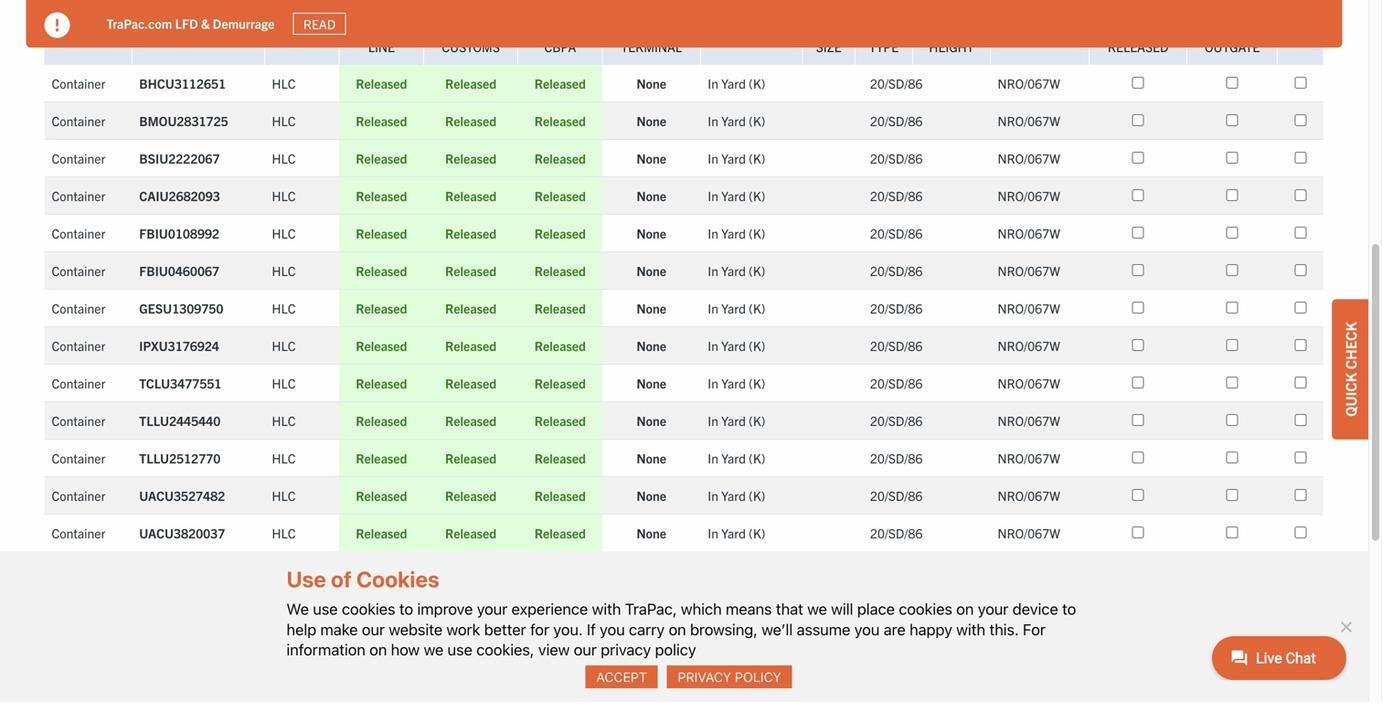 Task type: describe. For each thing, give the bounding box(es) containing it.
browsing,
[[690, 620, 758, 638]]

read link
[[293, 13, 346, 35]]

yard for fbiu0108992
[[722, 261, 746, 278]]

place
[[857, 600, 895, 618]]

holds
[[504, 38, 536, 55]]

20/sd/86 for gesu1309750
[[870, 336, 923, 353]]

for
[[530, 620, 550, 638]]

hlc for tllu2445440
[[272, 449, 296, 465]]

&
[[201, 15, 210, 32]]

work
[[447, 620, 480, 638]]

happy
[[910, 620, 953, 638]]

trapac.com lfd & demurrage
[[107, 15, 275, 32]]

yard for caiu2682093
[[722, 224, 746, 240]]

privacy
[[678, 669, 732, 685]]

nro/067w for tclu3477551
[[998, 411, 1061, 428]]

container for bhcu3112651
[[52, 111, 105, 128]]

container for tllu2445440
[[52, 449, 105, 465]]

20/sd/86 for fbiu0108992
[[870, 261, 923, 278]]

hlc for bhcu3112651
[[272, 111, 296, 128]]

email status notifications
[[675, 634, 817, 651]]

/
[[1036, 37, 1040, 54]]

1 vertical spatial our
[[574, 640, 597, 659]]

in yard (k) for tllu2512770
[[708, 486, 766, 503]]

none for ipxu3176924
[[637, 374, 667, 390]]

for
[[1023, 620, 1046, 638]]

nro/067w for ipxu3176924
[[998, 374, 1061, 390]]

assume
[[797, 620, 851, 638]]

container for bmou2831725
[[52, 149, 105, 165]]

in for uacu3527482
[[708, 524, 719, 540]]

container for fbiu0108992
[[52, 261, 105, 278]]

hlc for fbiu0108992
[[272, 261, 296, 278]]

in yard (k) for tclu3477551
[[708, 411, 766, 428]]

2 your from the left
[[978, 600, 1009, 618]]

in yard (k) for tllu2445440
[[708, 449, 766, 465]]

cookies,
[[477, 640, 534, 659]]

14 hlc from the top
[[272, 599, 296, 615]]

yard for fbiu0460067
[[722, 299, 746, 315]]

privacy policy
[[678, 669, 781, 685]]

container for uacu3527482
[[52, 524, 105, 540]]

2 vertical spatial on
[[370, 640, 387, 659]]

yard for bsiu2222067
[[722, 186, 746, 203]]

in yard (k) for bhcu3112651
[[708, 111, 766, 128]]

20/sd/86 for ipxu3176924
[[870, 374, 923, 390]]

in for tllu2512770
[[708, 486, 719, 503]]

make payments link
[[1211, 668, 1311, 686]]

this.
[[990, 620, 1019, 638]]

20/sd/86 for bmou2831725
[[870, 149, 923, 165]]

nro/067w for fbiu0108992
[[998, 261, 1061, 278]]

2 cookies from the left
[[899, 600, 953, 618]]

if
[[587, 620, 596, 638]]

hlc for caiu2682093
[[272, 224, 296, 240]]

accept link
[[586, 666, 658, 688]]

notifications
[[747, 634, 817, 651]]

container for caiu2682093
[[52, 224, 105, 240]]

hlc for fbiu0460067
[[272, 299, 296, 315]]

20/sd/86 for bhcu3112651
[[870, 111, 923, 128]]

20/sd/86 for tllu2445440
[[870, 449, 923, 465]]

ipxu3176924
[[139, 374, 219, 390]]

payments
[[1251, 668, 1305, 685]]

bmou2831725
[[139, 149, 228, 165]]

yard for tllu2445440
[[722, 449, 746, 465]]

that
[[776, 600, 804, 618]]

0 vertical spatial on
[[957, 600, 974, 618]]

read
[[303, 16, 336, 32]]

nro/067w for tllu2445440
[[998, 449, 1061, 465]]

fbiu0460067
[[139, 299, 219, 315]]

13 hlc from the top
[[272, 561, 296, 578]]

in yard (k) for uacu3527482
[[708, 524, 766, 540]]

op
[[307, 38, 323, 55]]

cookies
[[356, 566, 440, 592]]

accept
[[596, 669, 647, 685]]

in yard (k) for gesu1309750
[[708, 336, 766, 353]]

yard for tclu3477551
[[722, 411, 746, 428]]

tllu2445440
[[139, 449, 221, 465]]

13 in from the top
[[708, 599, 719, 615]]

demurrage
[[213, 15, 275, 32]]

e-mail notification
[[1132, 38, 1236, 55]]

nro/067w for caiu2682093
[[998, 224, 1061, 240]]

bsiu2222067
[[139, 186, 220, 203]]

in for caiu2682093
[[708, 224, 719, 240]]

e-
[[1132, 38, 1143, 55]]

device
[[1013, 600, 1059, 618]]

none for tllu2512770
[[637, 486, 667, 503]]

dimensions
[[864, 38, 929, 55]]

0 vertical spatial with
[[592, 600, 621, 618]]

bhcu3112651
[[139, 111, 226, 128]]

you.
[[554, 620, 583, 638]]

20/sd/86 for bsiu2222067
[[870, 186, 923, 203]]

number
[[176, 38, 221, 55]]

check
[[1341, 322, 1360, 369]]

2 to from the left
[[1062, 600, 1076, 618]]

20/sd/86 for caiu2682093
[[870, 224, 923, 240]]

yard for ipxu3176924
[[722, 374, 746, 390]]

hlc for bmou2831725
[[272, 149, 296, 165]]

container for tclu3477551
[[52, 411, 105, 428]]

uacu3527482
[[139, 524, 225, 540]]

(k) for gesu1309750
[[749, 336, 766, 353]]

in yard (k) for ipxu3176924
[[708, 374, 766, 390]]

we'll
[[762, 620, 793, 638]]

which
[[681, 600, 722, 618]]

make payments
[[1217, 668, 1305, 685]]

customs
[[442, 75, 500, 91]]

20/sd/86 for tclu3477551
[[870, 411, 923, 428]]

solid image
[[44, 12, 70, 38]]

hlc for gesu1309750
[[272, 336, 296, 353]]

none for bhcu3112651
[[637, 111, 667, 128]]

means
[[726, 600, 772, 618]]

in for gesu1309750
[[708, 336, 719, 353]]

cbpa
[[544, 75, 576, 91]]

in for fbiu0460067
[[708, 299, 719, 315]]

(k) for caiu2682093
[[749, 224, 766, 240]]

Your Email email field
[[833, 634, 1016, 652]]

tclu3477551
[[139, 411, 222, 428]]

1 your from the left
[[477, 600, 508, 618]]

in yard (k) for bmou2831725
[[708, 149, 766, 165]]

mail
[[1143, 38, 1167, 55]]

(k) for tllu2512770
[[749, 486, 766, 503]]

1 vertical spatial we
[[424, 640, 444, 659]]

container for ipxu3176924
[[52, 374, 105, 390]]

none for fbiu0460067
[[637, 299, 667, 315]]

none for tllu2445440
[[637, 449, 667, 465]]

yard status
[[720, 38, 784, 55]]

0 vertical spatial we
[[808, 600, 827, 618]]



Task type: locate. For each thing, give the bounding box(es) containing it.
in for bmou2831725
[[708, 149, 719, 165]]

1 vertical spatial with
[[957, 620, 986, 638]]

2 you from the left
[[855, 620, 880, 638]]

yard for bhcu3112651
[[722, 111, 746, 128]]

10 (k) from the top
[[749, 449, 766, 465]]

8 container from the top
[[52, 374, 105, 390]]

1 in from the top
[[708, 111, 719, 128]]

2 nro/067w from the top
[[998, 149, 1061, 165]]

11 (k) from the top
[[749, 486, 766, 503]]

(k) for fbiu0460067
[[749, 299, 766, 315]]

20/sd/86 for uacu3527482
[[870, 524, 923, 540]]

None button
[[1028, 634, 1090, 651], [1157, 634, 1311, 651], [1028, 634, 1090, 651], [1157, 634, 1311, 651]]

trapac,
[[625, 600, 677, 618]]

10 none from the top
[[637, 449, 667, 465]]

1 to from the left
[[399, 600, 413, 618]]

3 nro/067w from the top
[[998, 186, 1061, 203]]

12 in from the top
[[708, 524, 719, 540]]

make
[[320, 620, 358, 638]]

11 in from the top
[[708, 486, 719, 503]]

3 (k) from the top
[[749, 186, 766, 203]]

1 horizontal spatial you
[[855, 620, 880, 638]]

2 hlc from the top
[[272, 149, 296, 165]]

0 horizontal spatial type
[[75, 38, 101, 55]]

(k) for tclu3477551
[[749, 411, 766, 428]]

1 horizontal spatial to
[[1062, 600, 1076, 618]]

lfd
[[175, 15, 198, 32]]

on
[[957, 600, 974, 618], [669, 620, 686, 638], [370, 640, 387, 659]]

0 vertical spatial line
[[281, 38, 304, 55]]

6 container from the top
[[52, 299, 105, 315]]

11 none from the top
[[637, 486, 667, 503]]

trapac.com
[[107, 15, 172, 32]]

2 container from the top
[[52, 149, 105, 165]]

policy
[[655, 640, 696, 659]]

pay
[[1291, 38, 1311, 55]]

with left this.
[[957, 620, 986, 638]]

9 in yard (k) from the top
[[708, 411, 766, 428]]

none for uacu3527482
[[637, 524, 667, 540]]

on left how
[[370, 640, 387, 659]]

with
[[592, 600, 621, 618], [957, 620, 986, 638]]

our down if
[[574, 640, 597, 659]]

12 20/sd/86 from the top
[[870, 524, 923, 540]]

9 20/sd/86 from the top
[[870, 411, 923, 428]]

2 none from the top
[[637, 149, 667, 165]]

line left customs
[[368, 75, 395, 91]]

8 hlc from the top
[[272, 374, 296, 390]]

line left op
[[281, 38, 304, 55]]

of
[[331, 566, 352, 592]]

our right make
[[362, 620, 385, 638]]

hlc for bsiu2222067
[[272, 186, 296, 203]]

0 vertical spatial type
[[75, 38, 101, 55]]

view
[[538, 640, 570, 659]]

3 20/sd/86 from the top
[[870, 186, 923, 203]]

your up this.
[[978, 600, 1009, 618]]

in yard (k) for fbiu0460067
[[708, 299, 766, 315]]

cookies up make
[[342, 600, 395, 618]]

0 horizontal spatial on
[[370, 640, 387, 659]]

none for tclu3477551
[[637, 411, 667, 428]]

hlc for tclu3477551
[[272, 411, 296, 428]]

None checkbox
[[1133, 113, 1144, 125], [1227, 113, 1239, 125], [1133, 151, 1144, 163], [1227, 151, 1239, 163], [1227, 188, 1239, 200], [1295, 188, 1307, 200], [1133, 226, 1144, 238], [1227, 226, 1239, 238], [1295, 226, 1307, 238], [1227, 263, 1239, 275], [1295, 263, 1307, 275], [1295, 301, 1307, 313], [1227, 413, 1239, 425], [1227, 451, 1239, 463], [1295, 488, 1307, 500], [1295, 526, 1307, 538], [1133, 113, 1144, 125], [1227, 113, 1239, 125], [1133, 151, 1144, 163], [1227, 151, 1239, 163], [1227, 188, 1239, 200], [1295, 188, 1307, 200], [1133, 226, 1144, 238], [1227, 226, 1239, 238], [1295, 226, 1307, 238], [1227, 263, 1239, 275], [1295, 263, 1307, 275], [1295, 301, 1307, 313], [1227, 413, 1239, 425], [1227, 451, 1239, 463], [1295, 488, 1307, 500], [1295, 526, 1307, 538]]

13 none from the top
[[637, 599, 667, 615]]

nro/067w for bsiu2222067
[[998, 186, 1061, 203]]

8 in yard (k) from the top
[[708, 374, 766, 390]]

1 horizontal spatial we
[[808, 600, 827, 618]]

in for tclu3477551
[[708, 411, 719, 428]]

5 20/sd/86 from the top
[[870, 261, 923, 278]]

(k) for fbiu0108992
[[749, 261, 766, 278]]

7 hlc from the top
[[272, 336, 296, 353]]

vsl / voy
[[1017, 37, 1063, 54]]

nro/067w for gesu1309750
[[998, 336, 1061, 353]]

1 horizontal spatial line
[[368, 75, 395, 91]]

to
[[399, 600, 413, 618], [1062, 600, 1076, 618]]

email
[[675, 634, 706, 651]]

(k) for ipxu3176924
[[749, 374, 766, 390]]

policy
[[735, 669, 781, 685]]

use of cookies we use cookies to improve your experience with trapac, which means that we will place cookies on your device to help make our website work better for you. if you carry on browsing, we'll assume you are happy with this. for information on how we use cookies, view our privacy policy
[[287, 566, 1076, 659]]

notification
[[1170, 38, 1236, 55]]

1 horizontal spatial on
[[669, 620, 686, 638]]

line
[[281, 38, 304, 55], [368, 75, 395, 91]]

6 none from the top
[[637, 299, 667, 315]]

0 horizontal spatial you
[[600, 620, 625, 638]]

none
[[637, 111, 667, 128], [637, 149, 667, 165], [637, 186, 667, 203], [637, 224, 667, 240], [637, 261, 667, 278], [637, 299, 667, 315], [637, 336, 667, 353], [637, 374, 667, 390], [637, 411, 667, 428], [637, 449, 667, 465], [637, 486, 667, 503], [637, 524, 667, 540], [637, 599, 667, 615]]

7 20/sd/86 from the top
[[870, 336, 923, 353]]

nro/067w for bhcu3112651
[[998, 111, 1061, 128]]

0 horizontal spatial your
[[477, 600, 508, 618]]

8 in from the top
[[708, 374, 719, 390]]

1 you from the left
[[600, 620, 625, 638]]

0 horizontal spatial status
[[709, 634, 744, 651]]

None checkbox
[[1295, 113, 1307, 125], [1295, 151, 1307, 163], [1133, 188, 1144, 200], [1133, 263, 1144, 275], [1133, 301, 1144, 313], [1227, 301, 1239, 313], [1133, 338, 1144, 350], [1227, 338, 1239, 350], [1295, 338, 1307, 350], [1133, 376, 1144, 388], [1227, 376, 1239, 388], [1295, 376, 1307, 388], [1133, 413, 1144, 425], [1295, 413, 1307, 425], [1133, 451, 1144, 463], [1295, 451, 1307, 463], [1133, 488, 1144, 500], [1227, 488, 1239, 500], [1133, 526, 1144, 538], [1227, 526, 1239, 538], [1295, 113, 1307, 125], [1295, 151, 1307, 163], [1133, 188, 1144, 200], [1133, 263, 1144, 275], [1133, 301, 1144, 313], [1227, 301, 1239, 313], [1133, 338, 1144, 350], [1227, 338, 1239, 350], [1295, 338, 1307, 350], [1133, 376, 1144, 388], [1227, 376, 1239, 388], [1295, 376, 1307, 388], [1133, 413, 1144, 425], [1295, 413, 1307, 425], [1133, 451, 1144, 463], [1295, 451, 1307, 463], [1133, 488, 1144, 500], [1227, 488, 1239, 500], [1133, 526, 1144, 538], [1227, 526, 1239, 538]]

container
[[52, 111, 105, 128], [52, 149, 105, 165], [52, 186, 105, 203], [52, 224, 105, 240], [52, 261, 105, 278], [52, 299, 105, 315], [52, 336, 105, 353], [52, 374, 105, 390], [52, 411, 105, 428], [52, 449, 105, 465], [52, 486, 105, 503], [52, 524, 105, 540]]

4 in from the top
[[708, 224, 719, 240]]

are
[[884, 620, 906, 638]]

none for caiu2682093
[[637, 224, 667, 240]]

8 20/sd/86 from the top
[[870, 374, 923, 390]]

5 hlc from the top
[[272, 261, 296, 278]]

9 in from the top
[[708, 411, 719, 428]]

2 in yard (k) from the top
[[708, 149, 766, 165]]

1 vertical spatial type
[[869, 75, 899, 91]]

privacy
[[601, 640, 651, 659]]

hlc
[[272, 111, 296, 128], [272, 149, 296, 165], [272, 186, 296, 203], [272, 224, 296, 240], [272, 261, 296, 278], [272, 299, 296, 315], [272, 336, 296, 353], [272, 374, 296, 390], [272, 411, 296, 428], [272, 449, 296, 465], [272, 486, 296, 503], [272, 524, 296, 540], [272, 561, 296, 578], [272, 599, 296, 615]]

use down work
[[448, 640, 473, 659]]

0 horizontal spatial line
[[281, 38, 304, 55]]

0 horizontal spatial our
[[362, 620, 385, 638]]

you down place
[[855, 620, 880, 638]]

1 vertical spatial status
[[709, 634, 744, 651]]

(k) for bhcu3112651
[[749, 111, 766, 128]]

6 hlc from the top
[[272, 299, 296, 315]]

13 (k) from the top
[[749, 599, 766, 615]]

5 in from the top
[[708, 261, 719, 278]]

quick check
[[1341, 322, 1360, 417]]

1 horizontal spatial with
[[957, 620, 986, 638]]

make
[[1217, 668, 1248, 685]]

nro/067w for uacu3527482
[[998, 524, 1061, 540]]

1 (k) from the top
[[749, 111, 766, 128]]

4 none from the top
[[637, 224, 667, 240]]

20/sd/86
[[870, 111, 923, 128], [870, 149, 923, 165], [870, 186, 923, 203], [870, 224, 923, 240], [870, 261, 923, 278], [870, 299, 923, 315], [870, 336, 923, 353], [870, 374, 923, 390], [870, 411, 923, 428], [870, 449, 923, 465], [870, 486, 923, 503], [870, 524, 923, 540], [870, 599, 923, 615]]

9 (k) from the top
[[749, 411, 766, 428]]

8 (k) from the top
[[749, 374, 766, 390]]

help
[[287, 620, 317, 638]]

5 (k) from the top
[[749, 261, 766, 278]]

7 (k) from the top
[[749, 336, 766, 353]]

0 horizontal spatial with
[[592, 600, 621, 618]]

11 20/sd/86 from the top
[[870, 486, 923, 503]]

in yard (k) for fbiu0108992
[[708, 261, 766, 278]]

1 vertical spatial on
[[669, 620, 686, 638]]

2 in from the top
[[708, 149, 719, 165]]

container for fbiu0460067
[[52, 299, 105, 315]]

(k) for tllu2445440
[[749, 449, 766, 465]]

11 hlc from the top
[[272, 486, 296, 503]]

20/sd/86 for tllu2512770
[[870, 486, 923, 503]]

fbiu0108992
[[139, 261, 219, 278]]

we up assume
[[808, 600, 827, 618]]

we
[[287, 600, 309, 618]]

line for line
[[368, 75, 395, 91]]

you
[[600, 620, 625, 638], [855, 620, 880, 638]]

4 hlc from the top
[[272, 224, 296, 240]]

none for bsiu2222067
[[637, 186, 667, 203]]

1 20/sd/86 from the top
[[870, 111, 923, 128]]

status for yard
[[748, 38, 784, 55]]

4 nro/067w from the top
[[998, 224, 1061, 240]]

0 vertical spatial use
[[313, 600, 338, 618]]

7 nro/067w from the top
[[998, 336, 1061, 353]]

terminal
[[621, 75, 682, 91]]

0 vertical spatial our
[[362, 620, 385, 638]]

12 hlc from the top
[[272, 524, 296, 540]]

0 horizontal spatial use
[[313, 600, 338, 618]]

8 none from the top
[[637, 374, 667, 390]]

hlc for ipxu3176924
[[272, 374, 296, 390]]

yard for bmou2831725
[[722, 149, 746, 165]]

line op
[[281, 38, 323, 55]]

1 horizontal spatial your
[[978, 600, 1009, 618]]

in for ipxu3176924
[[708, 374, 719, 390]]

quick check link
[[1332, 299, 1369, 440]]

3 in yard (k) from the top
[[708, 186, 766, 203]]

experience
[[512, 600, 588, 618]]

released
[[1108, 75, 1169, 91], [356, 111, 407, 128], [445, 111, 497, 128], [535, 111, 586, 128], [356, 149, 407, 165], [445, 149, 497, 165], [535, 149, 586, 165], [356, 186, 407, 203], [445, 186, 497, 203], [535, 186, 586, 203], [356, 224, 407, 240], [445, 224, 497, 240], [535, 224, 586, 240], [356, 261, 407, 278], [445, 261, 497, 278], [535, 261, 586, 278], [356, 299, 407, 315], [445, 299, 497, 315], [535, 299, 586, 315], [356, 336, 407, 353], [445, 336, 497, 353], [535, 336, 586, 353], [356, 374, 407, 390], [445, 374, 497, 390], [535, 374, 586, 390], [356, 411, 407, 428], [445, 411, 497, 428], [535, 411, 586, 428], [356, 449, 407, 465], [445, 449, 497, 465], [535, 449, 586, 465], [356, 486, 407, 503], [445, 486, 497, 503], [535, 486, 586, 503], [356, 524, 407, 540], [445, 524, 497, 540], [535, 524, 586, 540], [356, 561, 407, 578], [356, 599, 407, 615], [445, 599, 497, 615], [535, 599, 586, 615]]

10 20/sd/86 from the top
[[870, 449, 923, 465]]

outgate
[[1205, 75, 1260, 91]]

will
[[831, 600, 853, 618]]

in for bhcu3112651
[[708, 111, 719, 128]]

10 in yard (k) from the top
[[708, 449, 766, 465]]

in yard (k) for bsiu2222067
[[708, 186, 766, 203]]

website
[[389, 620, 443, 638]]

container for gesu1309750
[[52, 336, 105, 353]]

none for bmou2831725
[[637, 149, 667, 165]]

0 horizontal spatial we
[[424, 640, 444, 659]]

how
[[391, 640, 420, 659]]

carry
[[629, 620, 665, 638]]

none for gesu1309750
[[637, 336, 667, 353]]

we down website
[[424, 640, 444, 659]]

9 nro/067w from the top
[[998, 411, 1061, 428]]

information
[[287, 640, 366, 659]]

yard
[[720, 38, 745, 55], [722, 111, 746, 128], [722, 149, 746, 165], [722, 186, 746, 203], [722, 224, 746, 240], [722, 261, 746, 278], [722, 299, 746, 315], [722, 336, 746, 353], [722, 374, 746, 390], [722, 411, 746, 428], [722, 449, 746, 465], [722, 486, 746, 503], [722, 524, 746, 540], [722, 599, 746, 615]]

1 vertical spatial use
[[448, 640, 473, 659]]

(k) for bmou2831725
[[749, 149, 766, 165]]

1 none from the top
[[637, 111, 667, 128]]

(k) for uacu3527482
[[749, 524, 766, 540]]

3 none from the top
[[637, 186, 667, 203]]

6 in yard (k) from the top
[[708, 299, 766, 315]]

our
[[362, 620, 385, 638], [574, 640, 597, 659]]

6 (k) from the top
[[749, 299, 766, 315]]

13 nro/067w from the top
[[998, 599, 1061, 615]]

4 container from the top
[[52, 224, 105, 240]]

7 container from the top
[[52, 336, 105, 353]]

on up policy
[[669, 620, 686, 638]]

to right device
[[1062, 600, 1076, 618]]

11 nro/067w from the top
[[998, 486, 1061, 503]]

1 cookies from the left
[[342, 600, 395, 618]]

with up if
[[592, 600, 621, 618]]

better
[[484, 620, 526, 638]]

your up better
[[477, 600, 508, 618]]

7 in yard (k) from the top
[[708, 336, 766, 353]]

2 20/sd/86 from the top
[[870, 149, 923, 165]]

container for bsiu2222067
[[52, 186, 105, 203]]

container for tllu2512770
[[52, 486, 105, 503]]

in yard (k) for caiu2682093
[[708, 224, 766, 240]]

to up website
[[399, 600, 413, 618]]

12 none from the top
[[637, 524, 667, 540]]

5 container from the top
[[52, 261, 105, 278]]

improve
[[417, 600, 473, 618]]

use up make
[[313, 600, 338, 618]]

1 horizontal spatial our
[[574, 640, 597, 659]]

use
[[287, 566, 326, 592]]

2 (k) from the top
[[749, 149, 766, 165]]

4 (k) from the top
[[749, 224, 766, 240]]

3 container from the top
[[52, 186, 105, 203]]

type
[[75, 38, 101, 55], [869, 75, 899, 91]]

2 horizontal spatial on
[[957, 600, 974, 618]]

hlc for uacu3527482
[[272, 524, 296, 540]]

10 nro/067w from the top
[[998, 449, 1061, 465]]

5 none from the top
[[637, 261, 667, 278]]

privacy policy link
[[667, 666, 792, 688]]

4 in yard (k) from the top
[[708, 224, 766, 240]]

6 nro/067w from the top
[[998, 299, 1061, 315]]

0 horizontal spatial cookies
[[342, 600, 395, 618]]

cookies
[[342, 600, 395, 618], [899, 600, 953, 618]]

13 20/sd/86 from the top
[[870, 599, 923, 615]]

use
[[313, 600, 338, 618], [448, 640, 473, 659]]

1 horizontal spatial use
[[448, 640, 473, 659]]

nro/067w for bmou2831725
[[998, 149, 1061, 165]]

12 (k) from the top
[[749, 524, 766, 540]]

(k) for bsiu2222067
[[749, 186, 766, 203]]

1 nro/067w from the top
[[998, 111, 1061, 128]]

1 horizontal spatial type
[[869, 75, 899, 91]]

caiu2682093
[[139, 224, 220, 240]]

status for email
[[709, 634, 744, 651]]

20/sd/86 for fbiu0460067
[[870, 299, 923, 315]]

tllu2512770
[[139, 486, 221, 503]]

0 vertical spatial status
[[748, 38, 784, 55]]

1 horizontal spatial status
[[748, 38, 784, 55]]

10 container from the top
[[52, 449, 105, 465]]

1 horizontal spatial cookies
[[899, 600, 953, 618]]

0 horizontal spatial to
[[399, 600, 413, 618]]

gesu1309750
[[139, 336, 224, 353]]

yard for tllu2512770
[[722, 486, 746, 503]]

yard for gesu1309750
[[722, 336, 746, 353]]

1 vertical spatial line
[[368, 75, 395, 91]]

in for bsiu2222067
[[708, 186, 719, 203]]

in for fbiu0108992
[[708, 261, 719, 278]]

none for fbiu0108992
[[637, 261, 667, 278]]

voy
[[1043, 37, 1063, 54]]

your
[[477, 600, 508, 618], [978, 600, 1009, 618]]

in
[[708, 111, 719, 128], [708, 149, 719, 165], [708, 186, 719, 203], [708, 224, 719, 240], [708, 261, 719, 278], [708, 299, 719, 315], [708, 336, 719, 353], [708, 374, 719, 390], [708, 411, 719, 428], [708, 449, 719, 465], [708, 486, 719, 503], [708, 524, 719, 540], [708, 599, 719, 615]]

12 container from the top
[[52, 524, 105, 540]]

hlc for tllu2512770
[[272, 486, 296, 503]]

in for tllu2445440
[[708, 449, 719, 465]]

status
[[748, 38, 784, 55], [709, 634, 744, 651]]

9 container from the top
[[52, 411, 105, 428]]

7 none from the top
[[637, 336, 667, 353]]

vsl
[[1017, 37, 1033, 54]]

quick
[[1341, 373, 1360, 417]]

(k)
[[749, 111, 766, 128], [749, 149, 766, 165], [749, 186, 766, 203], [749, 224, 766, 240], [749, 261, 766, 278], [749, 299, 766, 315], [749, 336, 766, 353], [749, 374, 766, 390], [749, 411, 766, 428], [749, 449, 766, 465], [749, 486, 766, 503], [749, 524, 766, 540], [749, 599, 766, 615]]

3 hlc from the top
[[272, 186, 296, 203]]

7 in from the top
[[708, 336, 719, 353]]

line for line op
[[281, 38, 304, 55]]

3 in from the top
[[708, 186, 719, 203]]

nro/067w for fbiu0460067
[[998, 299, 1061, 315]]

you right if
[[600, 620, 625, 638]]

cookies up happy
[[899, 600, 953, 618]]

1 hlc from the top
[[272, 111, 296, 128]]

5 nro/067w from the top
[[998, 261, 1061, 278]]

11 container from the top
[[52, 486, 105, 503]]

nro/067w for tllu2512770
[[998, 486, 1061, 503]]

on up your email 'email field'
[[957, 600, 974, 618]]

no image
[[1337, 618, 1355, 636]]

9 hlc from the top
[[272, 411, 296, 428]]

we
[[808, 600, 827, 618], [424, 640, 444, 659]]

13 in yard (k) from the top
[[708, 599, 766, 615]]

in yard (k)
[[708, 111, 766, 128], [708, 149, 766, 165], [708, 186, 766, 203], [708, 224, 766, 240], [708, 261, 766, 278], [708, 299, 766, 315], [708, 336, 766, 353], [708, 374, 766, 390], [708, 411, 766, 428], [708, 449, 766, 465], [708, 486, 766, 503], [708, 524, 766, 540], [708, 599, 766, 615]]

yard for uacu3527482
[[722, 524, 746, 540]]

1 container from the top
[[52, 111, 105, 128]]



Task type: vqa. For each thing, say whether or not it's contained in the screenshot.
bottommost use
yes



